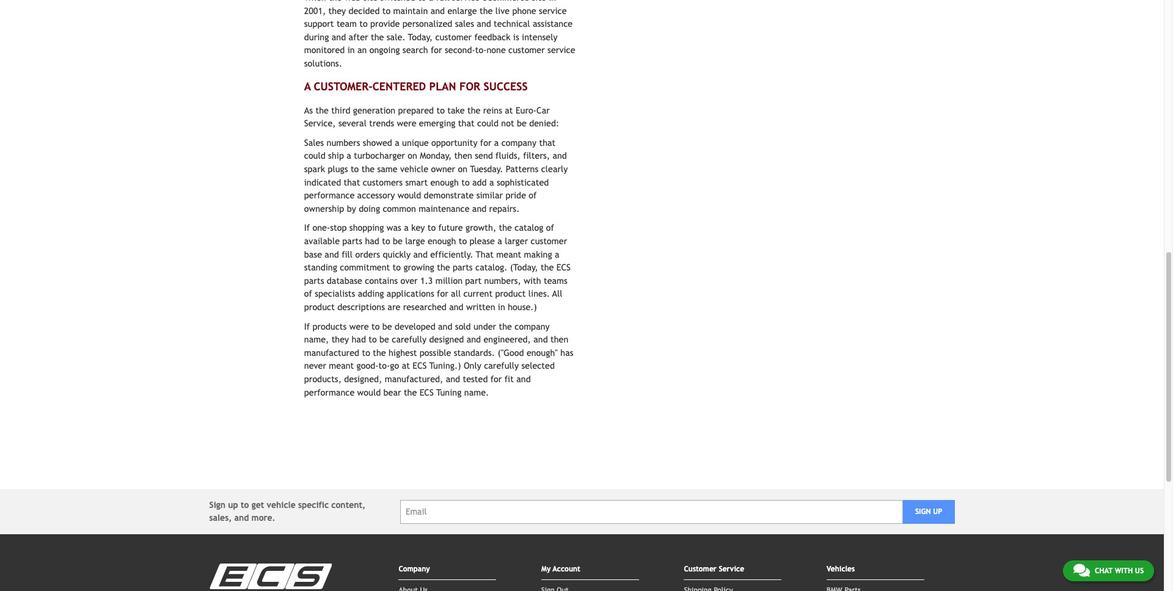 Task type: locate. For each thing, give the bounding box(es) containing it.
for left all
[[437, 289, 448, 299]]

that down take
[[458, 118, 475, 128]]

in left an
[[348, 45, 355, 55]]

on down unique
[[408, 151, 417, 161]]

1 horizontal spatial product
[[495, 289, 526, 299]]

and up the 'tuning'
[[446, 374, 460, 384]]

0 horizontal spatial sign
[[209, 501, 226, 511]]

1 vertical spatial company
[[515, 321, 550, 332]]

had up orders
[[365, 236, 379, 246]]

the down turbocharger
[[362, 164, 375, 174]]

0 vertical spatial meant
[[497, 249, 522, 259]]

would down designed,
[[357, 387, 381, 398]]

1 vertical spatial that
[[539, 137, 556, 148]]

for inside if products were to be developed and sold under the company name, they had to be carefully       designed and engineered, and then manufactured to the highest possible standards. ("good enough" has never meant good-to-go at ecs tuning.) only carefully selected products, designed, manufactured,       and tested for fit and performance would bear the ecs tuning name.
[[491, 374, 502, 384]]

to- down the feedback
[[475, 45, 487, 55]]

an
[[358, 45, 367, 55]]

if up name, on the bottom of the page
[[304, 321, 310, 332]]

were down descriptions
[[349, 321, 369, 332]]

available
[[304, 236, 340, 246]]

parts up part
[[453, 262, 473, 273]]

to inside as the third generation prepared to take the reins at euro-car service, several trends were       emerging that could not be denied:
[[437, 105, 445, 115]]

1 vertical spatial if
[[304, 321, 310, 332]]

for right plan
[[460, 80, 480, 93]]

us
[[1135, 567, 1144, 576]]

performance up ownership
[[304, 190, 355, 201]]

carefully down developed
[[392, 334, 427, 345]]

of down 'sophisticated'
[[529, 190, 537, 201]]

1 horizontal spatial could
[[477, 118, 499, 128]]

and up the feedback
[[477, 18, 491, 29]]

site up decided
[[363, 0, 378, 2]]

be down euro-
[[517, 118, 527, 128]]

standards.
[[454, 348, 495, 358]]

0 vertical spatial parts
[[342, 236, 362, 246]]

for
[[431, 45, 442, 55], [460, 80, 480, 93], [480, 137, 492, 148], [437, 289, 448, 299], [491, 374, 502, 384]]

and up clearly
[[553, 151, 567, 161]]

1 vertical spatial performance
[[304, 387, 355, 398]]

up inside button
[[933, 508, 943, 517]]

site up phone
[[532, 0, 546, 2]]

1 vertical spatial then
[[551, 334, 569, 345]]

only
[[464, 361, 482, 371]]

a up fluids,
[[494, 137, 499, 148]]

owner
[[431, 164, 455, 174]]

service up enlarge
[[452, 0, 480, 2]]

2 horizontal spatial in
[[549, 0, 556, 2]]

1 horizontal spatial sign
[[916, 508, 931, 517]]

meant down manufactured
[[329, 361, 354, 371]]

they up manufactured
[[332, 334, 349, 345]]

0 horizontal spatial that
[[344, 177, 360, 187]]

carefully up fit
[[484, 361, 519, 371]]

then
[[454, 151, 472, 161], [551, 334, 569, 345]]

1 horizontal spatial to-
[[475, 45, 487, 55]]

1 horizontal spatial carefully
[[484, 361, 519, 371]]

customer down is
[[509, 45, 545, 55]]

had
[[365, 236, 379, 246], [352, 334, 366, 345]]

0 vertical spatial were
[[397, 118, 417, 128]]

1 horizontal spatial up
[[933, 508, 943, 517]]

full
[[436, 0, 450, 2]]

2 performance from the top
[[304, 387, 355, 398]]

vehicle inside sign up to get vehicle specific content, sales, and more.
[[267, 501, 296, 511]]

sold
[[455, 321, 471, 332]]

with inside if one-stop shopping was a key to future growth, the catalog of available parts had to be       large enough to please a larger customer base and fill orders quickly and efficiently. that meant       making a standing commitment to growing the parts catalog.  (today, the ecs parts database contains       over 1.3 million part numbers, with teams of specialists adding applications for all current product       lines. all product descriptions are researched and written in house.)
[[524, 276, 541, 286]]

personalized
[[403, 18, 452, 29]]

indicated
[[304, 177, 341, 187]]

0 vertical spatial enough
[[431, 177, 459, 187]]

could inside sales numbers showed a unique opportunity for a company that could ship a turbocharger on monday,       then send fluids, filters, and spark plugs to the same vehicle owner on tuesday.  patterns clearly indicated that customers smart enough to add a sophisticated performance accessory would demonstrate       similar pride of ownership by doing common maintenance and repairs.
[[304, 151, 326, 161]]

the
[[329, 0, 342, 2], [480, 5, 493, 16], [371, 32, 384, 42], [316, 105, 329, 115], [468, 105, 481, 115], [362, 164, 375, 174], [499, 223, 512, 233], [437, 262, 450, 273], [541, 262, 554, 273], [499, 321, 512, 332], [373, 348, 386, 358], [404, 387, 417, 398]]

parts down standing
[[304, 276, 324, 286]]

that down plugs
[[344, 177, 360, 187]]

1 vertical spatial at
[[402, 361, 410, 371]]

and right sales,
[[234, 514, 249, 523]]

0 horizontal spatial up
[[228, 501, 238, 511]]

0 horizontal spatial parts
[[304, 276, 324, 286]]

highest
[[389, 348, 417, 358]]

for up send
[[480, 137, 492, 148]]

adding
[[358, 289, 384, 299]]

0 horizontal spatial site
[[363, 0, 378, 2]]

company down house.)
[[515, 321, 550, 332]]

chat with us
[[1095, 567, 1144, 576]]

would inside sales numbers showed a unique opportunity for a company that could ship a turbocharger on monday,       then send fluids, filters, and spark plugs to the same vehicle owner on tuesday.  patterns clearly indicated that customers smart enough to add a sophisticated performance accessory would demonstrate       similar pride of ownership by doing common maintenance and repairs.
[[398, 190, 421, 201]]

0 vertical spatial would
[[398, 190, 421, 201]]

shopping
[[349, 223, 384, 233]]

meant down larger
[[497, 249, 522, 259]]

then inside if products were to be developed and sold under the company name, they had to be carefully       designed and engineered, and then manufactured to the highest possible standards. ("good enough" has never meant good-to-go at ecs tuning.) only carefully selected products, designed, manufactured,       and tested for fit and performance would bear the ecs tuning name.
[[551, 334, 569, 345]]

on right owner
[[458, 164, 468, 174]]

a right ship
[[347, 151, 351, 161]]

growth,
[[466, 223, 496, 233]]

0 vertical spatial service
[[452, 0, 480, 2]]

2 vertical spatial ecs
[[420, 387, 434, 398]]

to- inside if products were to be developed and sold under the company name, they had to be carefully       designed and engineered, and then manufactured to the highest possible standards. ("good enough" has never meant good-to-go at ecs tuning.) only carefully selected products, designed, manufactured,       and tested for fit and performance would bear the ecs tuning name.
[[379, 361, 390, 371]]

common
[[383, 203, 416, 214]]

vehicle up smart
[[400, 164, 429, 174]]

in
[[549, 0, 556, 2], [348, 45, 355, 55], [498, 302, 505, 312]]

by
[[347, 203, 356, 214]]

1 vertical spatial vehicle
[[267, 501, 296, 511]]

1 vertical spatial meant
[[329, 361, 354, 371]]

0 horizontal spatial carefully
[[392, 334, 427, 345]]

that inside as the third generation prepared to take the reins at euro-car service, several trends were       emerging that could not be denied:
[[458, 118, 475, 128]]

of right catalog on the left of page
[[546, 223, 554, 233]]

plugs
[[328, 164, 348, 174]]

enough down future
[[428, 236, 456, 246]]

then down the opportunity
[[454, 151, 472, 161]]

several
[[339, 118, 367, 128]]

at inside if products were to be developed and sold under the company name, they had to be carefully       designed and engineered, and then manufactured to the highest possible standards. ("good enough" has never meant good-to-go at ecs tuning.) only carefully selected products, designed, manufactured,       and tested for fit and performance would bear the ecs tuning name.
[[402, 361, 410, 371]]

that up filters,
[[539, 137, 556, 148]]

1 vertical spatial they
[[332, 334, 349, 345]]

ecs up teams
[[557, 262, 571, 273]]

not
[[501, 118, 514, 128]]

1 vertical spatial parts
[[453, 262, 473, 273]]

chat with us link
[[1063, 561, 1155, 582]]

0 vertical spatial at
[[505, 105, 513, 115]]

0 vertical spatial carefully
[[392, 334, 427, 345]]

of left specialists
[[304, 289, 312, 299]]

1 horizontal spatial of
[[529, 190, 537, 201]]

2 vertical spatial in
[[498, 302, 505, 312]]

if inside if products were to be developed and sold under the company name, they had to be carefully       designed and engineered, and then manufactured to the highest possible standards. ("good enough" has never meant good-to-go at ecs tuning.) only carefully selected products, designed, manufactured,       and tested for fit and performance would bear the ecs tuning name.
[[304, 321, 310, 332]]

numbers,
[[484, 276, 521, 286]]

0 horizontal spatial product
[[304, 302, 335, 312]]

company
[[502, 137, 537, 148], [515, 321, 550, 332]]

0 vertical spatial that
[[458, 118, 475, 128]]

at inside as the third generation prepared to take the reins at euro-car service, several trends were       emerging that could not be denied:
[[505, 105, 513, 115]]

enough inside if one-stop shopping was a key to future growth, the catalog of available parts had to be       large enough to please a larger customer base and fill orders quickly and efficiently. that meant       making a standing commitment to growing the parts catalog.  (today, the ecs parts database contains       over 1.3 million part numbers, with teams of specialists adding applications for all current product       lines. all product descriptions are researched and written in house.)
[[428, 236, 456, 246]]

1 horizontal spatial parts
[[342, 236, 362, 246]]

0 horizontal spatial meant
[[329, 361, 354, 371]]

service,
[[304, 118, 336, 128]]

ongoing
[[370, 45, 400, 55]]

0 horizontal spatial would
[[357, 387, 381, 398]]

1 horizontal spatial with
[[1115, 567, 1133, 576]]

they inside when the web site switched to a full service ecommerce site in 2001, they decided to maintain and       enlarge the live phone service support team to provide personalized sales and technical assistance during and after the sale. today, customer feedback is intensely monitored in an ongoing search for       second-to-none customer service solutions.
[[329, 5, 346, 16]]

0 vertical spatial they
[[329, 5, 346, 16]]

could down reins
[[477, 118, 499, 128]]

on
[[408, 151, 417, 161], [458, 164, 468, 174]]

and down all
[[449, 302, 464, 312]]

1 horizontal spatial at
[[505, 105, 513, 115]]

a right making
[[555, 249, 560, 259]]

generation
[[353, 105, 396, 115]]

contains
[[365, 276, 398, 286]]

accessory
[[357, 190, 395, 201]]

if left one-
[[304, 223, 310, 233]]

1 vertical spatial carefully
[[484, 361, 519, 371]]

at up not
[[505, 105, 513, 115]]

centered
[[373, 80, 426, 93]]

designed
[[429, 334, 464, 345]]

if products were to be developed and sold under the company name, they had to be carefully       designed and engineered, and then manufactured to the highest possible standards. ("good enough" has never meant good-to-go at ecs tuning.) only carefully selected products, designed, manufactured,       and tested for fit and performance would bear the ecs tuning name.
[[304, 321, 574, 398]]

be down are
[[382, 321, 392, 332]]

would down smart
[[398, 190, 421, 201]]

could up the spark
[[304, 151, 326, 161]]

if for if products were to be developed and sold under the company name, they had to be carefully       designed and engineered, and then manufactured to the highest possible standards. ("good enough" has never meant good-to-go at ecs tuning.) only carefully selected products, designed, manufactured,       and tested for fit and performance would bear the ecs tuning name.
[[304, 321, 310, 332]]

vehicle up the 'more.'
[[267, 501, 296, 511]]

be inside as the third generation prepared to take the reins at euro-car service, several trends were       emerging that could not be denied:
[[517, 118, 527, 128]]

performance
[[304, 190, 355, 201], [304, 387, 355, 398]]

1 horizontal spatial vehicle
[[400, 164, 429, 174]]

0 vertical spatial company
[[502, 137, 537, 148]]

under
[[474, 321, 496, 332]]

0 horizontal spatial were
[[349, 321, 369, 332]]

reins
[[483, 105, 502, 115]]

1 horizontal spatial would
[[398, 190, 421, 201]]

key
[[411, 223, 425, 233]]

sign up to get vehicle specific content, sales, and more.
[[209, 501, 366, 523]]

could
[[477, 118, 499, 128], [304, 151, 326, 161]]

1 if from the top
[[304, 223, 310, 233]]

1 horizontal spatial meant
[[497, 249, 522, 259]]

for left fit
[[491, 374, 502, 384]]

for down today, at the left of the page
[[431, 45, 442, 55]]

0 vertical spatial had
[[365, 236, 379, 246]]

service down intensely
[[548, 45, 575, 55]]

with up lines. at the left of the page
[[524, 276, 541, 286]]

of inside sales numbers showed a unique opportunity for a company that could ship a turbocharger on monday,       then send fluids, filters, and spark plugs to the same vehicle owner on tuesday.  patterns clearly indicated that customers smart enough to add a sophisticated performance accessory would demonstrate       similar pride of ownership by doing common maintenance and repairs.
[[529, 190, 537, 201]]

1 vertical spatial ecs
[[413, 361, 427, 371]]

a
[[429, 0, 434, 2], [395, 137, 400, 148], [494, 137, 499, 148], [347, 151, 351, 161], [490, 177, 494, 187], [404, 223, 409, 233], [498, 236, 502, 246], [555, 249, 560, 259]]

the up service,
[[316, 105, 329, 115]]

customer up making
[[531, 236, 567, 246]]

opportunity
[[432, 137, 478, 148]]

sign inside sign up to get vehicle specific content, sales, and more.
[[209, 501, 226, 511]]

maintenance
[[419, 203, 470, 214]]

1 vertical spatial enough
[[428, 236, 456, 246]]

0 vertical spatial vehicle
[[400, 164, 429, 174]]

to- inside when the web site switched to a full service ecommerce site in 2001, they decided to maintain and       enlarge the live phone service support team to provide personalized sales and technical assistance during and after the sale. today, customer feedback is intensely monitored in an ongoing search for       second-to-none customer service solutions.
[[475, 45, 487, 55]]

a left unique
[[395, 137, 400, 148]]

the left web
[[329, 0, 342, 2]]

ecommerce
[[483, 0, 529, 2]]

emerging
[[419, 118, 456, 128]]

and up standards.
[[467, 334, 481, 345]]

service up the 'assistance'
[[539, 5, 567, 16]]

a left full on the top of page
[[429, 0, 434, 2]]

they up team on the left top
[[329, 5, 346, 16]]

be
[[517, 118, 527, 128], [393, 236, 403, 246], [382, 321, 392, 332], [380, 334, 389, 345]]

1 vertical spatial were
[[349, 321, 369, 332]]

2 vertical spatial customer
[[531, 236, 567, 246]]

("good
[[498, 348, 524, 358]]

1 performance from the top
[[304, 190, 355, 201]]

were down prepared
[[397, 118, 417, 128]]

enough inside sales numbers showed a unique opportunity for a company that could ship a turbocharger on monday,       then send fluids, filters, and spark plugs to the same vehicle owner on tuesday.  patterns clearly indicated that customers smart enough to add a sophisticated performance accessory would demonstrate       similar pride of ownership by doing common maintenance and repairs.
[[431, 177, 459, 187]]

1 vertical spatial could
[[304, 151, 326, 161]]

then up has
[[551, 334, 569, 345]]

Email email field
[[400, 500, 903, 524]]

sign up
[[916, 508, 943, 517]]

up inside sign up to get vehicle specific content, sales, and more.
[[228, 501, 238, 511]]

to-
[[475, 45, 487, 55], [379, 361, 390, 371]]

0 vertical spatial with
[[524, 276, 541, 286]]

2 horizontal spatial of
[[546, 223, 554, 233]]

0 vertical spatial ecs
[[557, 262, 571, 273]]

growing
[[404, 262, 434, 273]]

catalog
[[515, 223, 544, 233]]

performance down products,
[[304, 387, 355, 398]]

2 vertical spatial of
[[304, 289, 312, 299]]

researched
[[403, 302, 447, 312]]

enough down owner
[[431, 177, 459, 187]]

ecs
[[557, 262, 571, 273], [413, 361, 427, 371], [420, 387, 434, 398]]

1 vertical spatial would
[[357, 387, 381, 398]]

product down specialists
[[304, 302, 335, 312]]

product down 'numbers,'
[[495, 289, 526, 299]]

search
[[403, 45, 428, 55]]

0 vertical spatial could
[[477, 118, 499, 128]]

to
[[418, 0, 426, 2], [383, 5, 391, 16], [360, 18, 368, 29], [437, 105, 445, 115], [351, 164, 359, 174], [462, 177, 470, 187], [428, 223, 436, 233], [382, 236, 390, 246], [459, 236, 467, 246], [393, 262, 401, 273], [372, 321, 380, 332], [369, 334, 377, 345], [362, 348, 370, 358], [241, 501, 249, 511]]

in up the 'assistance'
[[549, 0, 556, 2]]

1 vertical spatial on
[[458, 164, 468, 174]]

the inside sales numbers showed a unique opportunity for a company that could ship a turbocharger on monday,       then send fluids, filters, and spark plugs to the same vehicle owner on tuesday.  patterns clearly indicated that customers smart enough to add a sophisticated performance accessory would demonstrate       similar pride of ownership by doing common maintenance and repairs.
[[362, 164, 375, 174]]

web
[[345, 0, 361, 2]]

0 vertical spatial then
[[454, 151, 472, 161]]

had up good-
[[352, 334, 366, 345]]

1 horizontal spatial in
[[498, 302, 505, 312]]

2 if from the top
[[304, 321, 310, 332]]

to- down highest
[[379, 361, 390, 371]]

orders
[[355, 249, 380, 259]]

fill
[[342, 249, 353, 259]]

the up larger
[[499, 223, 512, 233]]

in right written
[[498, 302, 505, 312]]

0 horizontal spatial at
[[402, 361, 410, 371]]

sign for sign up
[[916, 508, 931, 517]]

specific
[[298, 501, 329, 511]]

1 vertical spatial of
[[546, 223, 554, 233]]

after
[[349, 32, 368, 42]]

patterns
[[506, 164, 539, 174]]

of
[[529, 190, 537, 201], [546, 223, 554, 233], [304, 289, 312, 299]]

0 horizontal spatial with
[[524, 276, 541, 286]]

ecs down 'manufactured,'
[[420, 387, 434, 398]]

sign
[[209, 501, 226, 511], [916, 508, 931, 517]]

with left us on the bottom
[[1115, 567, 1133, 576]]

performance inside if products were to be developed and sold under the company name, they had to be carefully       designed and engineered, and then manufactured to the highest possible standards. ("good enough" has never meant good-to-go at ecs tuning.) only carefully selected products, designed, manufactured,       and tested for fit and performance would bear the ecs tuning name.
[[304, 387, 355, 398]]

0 horizontal spatial to-
[[379, 361, 390, 371]]

0 horizontal spatial in
[[348, 45, 355, 55]]

1 horizontal spatial site
[[532, 0, 546, 2]]

0 horizontal spatial then
[[454, 151, 472, 161]]

and up growing
[[413, 249, 428, 259]]

0 horizontal spatial could
[[304, 151, 326, 161]]

be up quickly on the left
[[393, 236, 403, 246]]

commitment
[[340, 262, 390, 273]]

then inside sales numbers showed a unique opportunity for a company that could ship a turbocharger on monday,       then send fluids, filters, and spark plugs to the same vehicle owner on tuesday.  patterns clearly indicated that customers smart enough to add a sophisticated performance accessory would demonstrate       similar pride of ownership by doing common maintenance and repairs.
[[454, 151, 472, 161]]

0 vertical spatial of
[[529, 190, 537, 201]]

if one-stop shopping was a key to future growth, the catalog of available parts had to be       large enough to please a larger customer base and fill orders quickly and efficiently. that meant       making a standing commitment to growing the parts catalog.  (today, the ecs parts database contains       over 1.3 million part numbers, with teams of specialists adding applications for all current product       lines. all product descriptions are researched and written in house.)
[[304, 223, 571, 312]]

0 vertical spatial to-
[[475, 45, 487, 55]]

0 horizontal spatial vehicle
[[267, 501, 296, 511]]

if inside if one-stop shopping was a key to future growth, the catalog of available parts had to be       large enough to please a larger customer base and fill orders quickly and efficiently. that meant       making a standing commitment to growing the parts catalog.  (today, the ecs parts database contains       over 1.3 million part numbers, with teams of specialists adding applications for all current product       lines. all product descriptions are researched and written in house.)
[[304, 223, 310, 233]]

stop
[[330, 223, 347, 233]]

1 horizontal spatial were
[[397, 118, 417, 128]]

are
[[388, 302, 401, 312]]

service
[[452, 0, 480, 2], [539, 5, 567, 16], [548, 45, 575, 55]]

parts up fill
[[342, 236, 362, 246]]

2 vertical spatial parts
[[304, 276, 324, 286]]

1 horizontal spatial then
[[551, 334, 569, 345]]

1 vertical spatial to-
[[379, 361, 390, 371]]

0 vertical spatial if
[[304, 223, 310, 233]]

the down 'manufactured,'
[[404, 387, 417, 398]]

name,
[[304, 334, 329, 345]]

ecs inside if one-stop shopping was a key to future growth, the catalog of available parts had to be       large enough to please a larger customer base and fill orders quickly and efficiently. that meant       making a standing commitment to growing the parts catalog.  (today, the ecs parts database contains       over 1.3 million part numbers, with teams of specialists adding applications for all current product       lines. all product descriptions are researched and written in house.)
[[557, 262, 571, 273]]

and down similar
[[472, 203, 487, 214]]

specialists
[[315, 289, 355, 299]]

phone
[[512, 5, 536, 16]]

1 horizontal spatial that
[[458, 118, 475, 128]]

2 horizontal spatial that
[[539, 137, 556, 148]]

at right go
[[402, 361, 410, 371]]

fit
[[505, 374, 514, 384]]

1 vertical spatial with
[[1115, 567, 1133, 576]]

lines.
[[529, 289, 550, 299]]

sign inside button
[[916, 508, 931, 517]]

sign for sign up to get vehicle specific content, sales, and more.
[[209, 501, 226, 511]]

sales
[[304, 137, 324, 148]]

1 vertical spatial had
[[352, 334, 366, 345]]

had inside if products were to be developed and sold under the company name, they had to be carefully       designed and engineered, and then manufactured to the highest possible standards. ("good enough" has never meant good-to-go at ecs tuning.) only carefully selected products, designed, manufactured,       and tested for fit and performance would bear the ecs tuning name.
[[352, 334, 366, 345]]

the up teams
[[541, 262, 554, 273]]

up for sign up to get vehicle specific content, sales, and more.
[[228, 501, 238, 511]]

0 vertical spatial performance
[[304, 190, 355, 201]]

smart
[[406, 177, 428, 187]]

plan
[[429, 80, 456, 93]]

1 vertical spatial in
[[348, 45, 355, 55]]

trends
[[369, 118, 394, 128]]

1 vertical spatial product
[[304, 302, 335, 312]]

selected
[[522, 361, 555, 371]]

customer up second-
[[435, 32, 472, 42]]

0 vertical spatial product
[[495, 289, 526, 299]]

2 vertical spatial service
[[548, 45, 575, 55]]

company up fluids,
[[502, 137, 537, 148]]

turbocharger
[[354, 151, 405, 161]]

0 vertical spatial on
[[408, 151, 417, 161]]

sales
[[455, 18, 474, 29]]

0 horizontal spatial on
[[408, 151, 417, 161]]

ecs up 'manufactured,'
[[413, 361, 427, 371]]



Task type: describe. For each thing, give the bounding box(es) containing it.
similar
[[477, 190, 503, 201]]

repairs.
[[489, 203, 520, 214]]

ecs tuning image
[[209, 564, 332, 592]]

never
[[304, 361, 326, 371]]

sale.
[[387, 32, 406, 42]]

solutions.
[[304, 58, 342, 68]]

for inside when the web site switched to a full service ecommerce site in 2001, they decided to maintain and       enlarge the live phone service support team to provide personalized sales and technical assistance during and after the sale. today, customer feedback is intensely monitored in an ongoing search for       second-to-none customer service solutions.
[[431, 45, 442, 55]]

all
[[451, 289, 461, 299]]

had inside if one-stop shopping was a key to future growth, the catalog of available parts had to be       large enough to please a larger customer base and fill orders quickly and efficiently. that meant       making a standing commitment to growing the parts catalog.  (today, the ecs parts database contains       over 1.3 million part numbers, with teams of specialists adding applications for all current product       lines. all product descriptions are researched and written in house.)
[[365, 236, 379, 246]]

provide
[[370, 18, 400, 29]]

good-
[[357, 361, 379, 371]]

vehicles
[[827, 566, 855, 574]]

and down full on the top of page
[[431, 5, 445, 16]]

would inside if products were to be developed and sold under the company name, they had to be carefully       designed and engineered, and then manufactured to the highest possible standards. ("good enough" has never meant good-to-go at ecs tuning.) only carefully selected products, designed, manufactured,       and tested for fit and performance would bear the ecs tuning name.
[[357, 387, 381, 398]]

designed,
[[344, 374, 382, 384]]

the up good-
[[373, 348, 386, 358]]

1.3
[[421, 276, 433, 286]]

2 vertical spatial that
[[344, 177, 360, 187]]

(today,
[[510, 262, 538, 273]]

decided
[[349, 5, 380, 16]]

numbers
[[327, 137, 360, 148]]

content,
[[331, 501, 366, 511]]

0 vertical spatial in
[[549, 0, 556, 2]]

assistance
[[533, 18, 573, 29]]

as
[[304, 105, 313, 115]]

a inside when the web site switched to a full service ecommerce site in 2001, they decided to maintain and       enlarge the live phone service support team to provide personalized sales and technical assistance during and after the sale. today, customer feedback is intensely monitored in an ongoing search for       second-to-none customer service solutions.
[[429, 0, 434, 2]]

clearly
[[541, 164, 568, 174]]

up for sign up
[[933, 508, 943, 517]]

engineered,
[[484, 334, 531, 345]]

were inside as the third generation prepared to take the reins at euro-car service, several trends were       emerging that could not be denied:
[[397, 118, 417, 128]]

sales numbers showed a unique opportunity for a company that could ship a turbocharger on monday,       then send fluids, filters, and spark plugs to the same vehicle owner on tuesday.  patterns clearly indicated that customers smart enough to add a sophisticated performance accessory would demonstrate       similar pride of ownership by doing common maintenance and repairs.
[[304, 137, 568, 214]]

send
[[475, 151, 493, 161]]

fluids,
[[496, 151, 521, 161]]

and up 'designed'
[[438, 321, 453, 332]]

they inside if products were to be developed and sold under the company name, they had to be carefully       designed and engineered, and then manufactured to the highest possible standards. ("good enough" has never meant good-to-go at ecs tuning.) only carefully selected products, designed, manufactured,       and tested for fit and performance would bear the ecs tuning name.
[[332, 334, 349, 345]]

second-
[[445, 45, 475, 55]]

database
[[327, 276, 362, 286]]

company inside if products were to be developed and sold under the company name, they had to be carefully       designed and engineered, and then manufactured to the highest possible standards. ("good enough" has never meant good-to-go at ecs tuning.) only carefully selected products, designed, manufactured,       and tested for fit and performance would bear the ecs tuning name.
[[515, 321, 550, 332]]

customers
[[363, 177, 403, 187]]

comments image
[[1074, 564, 1090, 578]]

and left fill
[[325, 249, 339, 259]]

ship
[[328, 151, 344, 161]]

and down team on the left top
[[332, 32, 346, 42]]

prepared
[[398, 105, 434, 115]]

a right add
[[490, 177, 494, 187]]

to inside sign up to get vehicle specific content, sales, and more.
[[241, 501, 249, 511]]

be inside if one-stop shopping was a key to future growth, the catalog of available parts had to be       large enough to please a larger customer base and fill orders quickly and efficiently. that meant       making a standing commitment to growing the parts catalog.  (today, the ecs parts database contains       over 1.3 million part numbers, with teams of specialists adding applications for all current product       lines. all product descriptions are researched and written in house.)
[[393, 236, 403, 246]]

intensely
[[522, 32, 558, 42]]

customer
[[684, 566, 717, 574]]

could inside as the third generation prepared to take the reins at euro-car service, several trends were       emerging that could not be denied:
[[477, 118, 499, 128]]

showed
[[363, 137, 392, 148]]

large
[[405, 236, 425, 246]]

customer inside if one-stop shopping was a key to future growth, the catalog of available parts had to be       large enough to please a larger customer base and fill orders quickly and efficiently. that meant       making a standing commitment to growing the parts catalog.  (today, the ecs parts database contains       over 1.3 million part numbers, with teams of specialists adding applications for all current product       lines. all product descriptions are researched and written in house.)
[[531, 236, 567, 246]]

meant inside if products were to be developed and sold under the company name, they had to be carefully       designed and engineered, and then manufactured to the highest possible standards. ("good enough" has never meant good-to-go at ecs tuning.) only carefully selected products, designed, manufactured,       and tested for fit and performance would bear the ecs tuning name.
[[329, 361, 354, 371]]

denied:
[[529, 118, 559, 128]]

2 horizontal spatial parts
[[453, 262, 473, 273]]

meant inside if one-stop shopping was a key to future growth, the catalog of available parts had to be       large enough to please a larger customer base and fill orders quickly and efficiently. that meant       making a standing commitment to growing the parts catalog.  (today, the ecs parts database contains       over 1.3 million part numbers, with teams of specialists adding applications for all current product       lines. all product descriptions are researched and written in house.)
[[497, 249, 522, 259]]

filters,
[[523, 151, 550, 161]]

unique
[[402, 137, 429, 148]]

add
[[472, 177, 487, 187]]

was
[[387, 223, 402, 233]]

as the third generation prepared to take the reins at euro-car service, several trends were       emerging that could not be denied:
[[304, 105, 559, 128]]

monitored
[[304, 45, 345, 55]]

1 horizontal spatial on
[[458, 164, 468, 174]]

please
[[470, 236, 495, 246]]

developed
[[395, 321, 436, 332]]

0 horizontal spatial of
[[304, 289, 312, 299]]

the right take
[[468, 105, 481, 115]]

bear
[[384, 387, 401, 398]]

sign up button
[[903, 500, 955, 524]]

ownership
[[304, 203, 344, 214]]

success
[[484, 80, 528, 93]]

with inside 'link'
[[1115, 567, 1133, 576]]

vehicle inside sales numbers showed a unique opportunity for a company that could ship a turbocharger on monday,       then send fluids, filters, and spark plugs to the same vehicle owner on tuesday.  patterns clearly indicated that customers smart enough to add a sophisticated performance accessory would demonstrate       similar pride of ownership by doing common maintenance and repairs.
[[400, 164, 429, 174]]

is
[[513, 32, 519, 42]]

1 vertical spatial service
[[539, 5, 567, 16]]

a customer-centered plan for success
[[304, 80, 528, 93]]

that
[[476, 249, 494, 259]]

technical
[[494, 18, 530, 29]]

products
[[313, 321, 347, 332]]

euro-
[[516, 105, 537, 115]]

current
[[464, 289, 493, 299]]

when
[[304, 0, 326, 2]]

and inside sign up to get vehicle specific content, sales, and more.
[[234, 514, 249, 523]]

in inside if one-stop shopping was a key to future growth, the catalog of available parts had to be       large enough to please a larger customer base and fill orders quickly and efficiently. that meant       making a standing commitment to growing the parts catalog.  (today, the ecs parts database contains       over 1.3 million part numbers, with teams of specialists adding applications for all current product       lines. all product descriptions are researched and written in house.)
[[498, 302, 505, 312]]

descriptions
[[337, 302, 385, 312]]

a left larger
[[498, 236, 502, 246]]

take
[[448, 105, 465, 115]]

company
[[399, 566, 430, 574]]

the up million
[[437, 262, 450, 273]]

be up highest
[[380, 334, 389, 345]]

more.
[[252, 514, 276, 523]]

larger
[[505, 236, 528, 246]]

and right fit
[[517, 374, 531, 384]]

name.
[[464, 387, 489, 398]]

and up enough"
[[534, 334, 548, 345]]

1 vertical spatial customer
[[509, 45, 545, 55]]

my account
[[541, 566, 581, 574]]

if for if one-stop shopping was a key to future growth, the catalog of available parts had to be       large enough to please a larger customer base and fill orders quickly and efficiently. that meant       making a standing commitment to growing the parts catalog.  (today, the ecs parts database contains       over 1.3 million part numbers, with teams of specialists adding applications for all current product       lines. all product descriptions are researched and written in house.)
[[304, 223, 310, 233]]

when the web site switched to a full service ecommerce site in 2001, they decided to maintain and       enlarge the live phone service support team to provide personalized sales and technical assistance during and after the sale. today, customer feedback is intensely monitored in an ongoing search for       second-to-none customer service solutions.
[[304, 0, 575, 68]]

go
[[390, 361, 399, 371]]

monday,
[[420, 151, 452, 161]]

demonstrate
[[424, 190, 474, 201]]

enlarge
[[448, 5, 477, 16]]

performance inside sales numbers showed a unique opportunity for a company that could ship a turbocharger on monday,       then send fluids, filters, and spark plugs to the same vehicle owner on tuesday.  patterns clearly indicated that customers smart enough to add a sophisticated performance accessory would demonstrate       similar pride of ownership by doing common maintenance and repairs.
[[304, 190, 355, 201]]

0 vertical spatial customer
[[435, 32, 472, 42]]

doing
[[359, 203, 380, 214]]

maintain
[[393, 5, 428, 16]]

a left key
[[404, 223, 409, 233]]

live
[[496, 5, 510, 16]]

2 site from the left
[[532, 0, 546, 2]]

company inside sales numbers showed a unique opportunity for a company that could ship a turbocharger on monday,       then send fluids, filters, and spark plugs to the same vehicle owner on tuesday.  patterns clearly indicated that customers smart enough to add a sophisticated performance accessory would demonstrate       similar pride of ownership by doing common maintenance and repairs.
[[502, 137, 537, 148]]

million
[[436, 276, 463, 286]]

the left live
[[480, 5, 493, 16]]

efficiently.
[[430, 249, 473, 259]]

for inside sales numbers showed a unique opportunity for a company that could ship a turbocharger on monday,       then send fluids, filters, and spark plugs to the same vehicle owner on tuesday.  patterns clearly indicated that customers smart enough to add a sophisticated performance accessory would demonstrate       similar pride of ownership by doing common maintenance and repairs.
[[480, 137, 492, 148]]

quickly
[[383, 249, 411, 259]]

manufactured,
[[385, 374, 443, 384]]

future
[[439, 223, 463, 233]]

the up ongoing
[[371, 32, 384, 42]]

during
[[304, 32, 329, 42]]

base
[[304, 249, 322, 259]]

teams
[[544, 276, 568, 286]]

the up engineered,
[[499, 321, 512, 332]]

tuesday.
[[470, 164, 503, 174]]

for inside if one-stop shopping was a key to future growth, the catalog of available parts had to be       large enough to please a larger customer base and fill orders quickly and efficiently. that meant       making a standing commitment to growing the parts catalog.  (today, the ecs parts database contains       over 1.3 million part numbers, with teams of specialists adding applications for all current product       lines. all product descriptions are researched and written in house.)
[[437, 289, 448, 299]]

1 site from the left
[[363, 0, 378, 2]]

were inside if products were to be developed and sold under the company name, they had to be carefully       designed and engineered, and then manufactured to the highest possible standards. ("good enough" has never meant good-to-go at ecs tuning.) only carefully selected products, designed, manufactured,       and tested for fit and performance would bear the ecs tuning name.
[[349, 321, 369, 332]]



Task type: vqa. For each thing, say whether or not it's contained in the screenshot.
the quickly
yes



